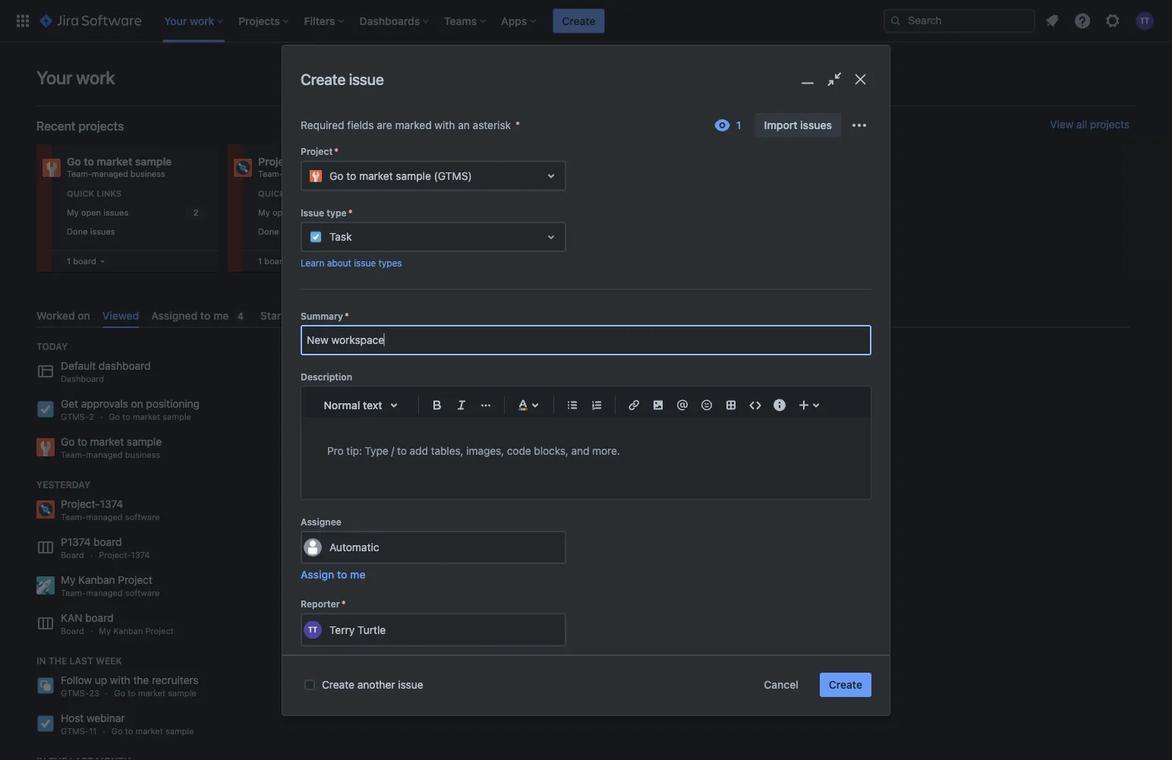 Task type: describe. For each thing, give the bounding box(es) containing it.
my inside 'kan board board · my kanban project'
[[99, 626, 111, 636]]

· inside get approvals on positioning gtms-2 · go to market sample
[[100, 412, 103, 422]]

table image
[[722, 396, 740, 414]]

summary
[[301, 310, 343, 321]]

0 horizontal spatial on
[[78, 309, 90, 322]]

my open issues for market
[[67, 207, 128, 217]]

follow up with the recruiters gtms-23 · go to market sample
[[61, 674, 199, 698]]

market down recent projects
[[97, 155, 132, 168]]

open image
[[542, 228, 560, 246]]

numbered list ⌘⇧7 image
[[588, 396, 606, 414]]

types
[[378, 257, 402, 268]]

required fields are marked with an asterisk *
[[301, 119, 520, 131]]

all
[[1077, 118, 1088, 131]]

software up p1374 board board · project-1374
[[125, 512, 160, 522]]

1 vertical spatial go to market sample team-managed business
[[61, 436, 162, 460]]

0 vertical spatial kanban
[[468, 155, 506, 168]]

more formatting image
[[477, 396, 495, 414]]

sample inside get approvals on positioning gtms-2 · go to market sample
[[163, 412, 191, 422]]

dashboard
[[61, 374, 104, 384]]

approvals
[[81, 398, 128, 410]]

link image
[[625, 396, 643, 414]]

starred
[[260, 309, 298, 322]]

to inside button
[[337, 568, 347, 581]]

bullet list ⌘⇧8 image
[[563, 396, 582, 414]]

assign to me
[[301, 568, 366, 581]]

discard & close image
[[850, 68, 872, 90]]

automatic
[[330, 541, 379, 554]]

get approvals on positioning gtms-2 · go to market sample
[[61, 398, 200, 422]]

to inside follow up with the recruiters gtms-23 · go to market sample
[[128, 689, 136, 698]]

assignee
[[301, 516, 342, 527]]

quick links for 1374
[[258, 189, 313, 199]]

issue for another
[[398, 678, 423, 691]]

market down 2
[[90, 436, 124, 448]]

work
[[76, 67, 115, 88]]

are
[[377, 119, 392, 131]]

managed down 2
[[86, 450, 123, 460]]

positioning
[[146, 398, 200, 410]]

automatic image
[[304, 538, 322, 556]]

(gtms)
[[434, 169, 472, 182]]

to up "type"
[[346, 169, 356, 182]]

host webinar gtms-11 · go to market sample
[[61, 712, 194, 736]]

go inside get approvals on positioning gtms-2 · go to market sample
[[109, 412, 120, 422]]

Search field
[[884, 9, 1036, 33]]

your
[[36, 67, 72, 88]]

kan
[[61, 612, 82, 624]]

issue for about
[[354, 257, 376, 268]]

* right asterisk
[[516, 119, 520, 131]]

1 vertical spatial my kanban project team-managed software
[[61, 574, 160, 598]]

worked on
[[36, 309, 90, 322]]

learn
[[301, 257, 325, 268]]

reporter *
[[301, 599, 346, 609]]

managed right (gtms)
[[475, 169, 511, 179]]

an
[[458, 119, 470, 131]]

issue
[[301, 207, 324, 218]]

view all projects
[[1050, 118, 1130, 131]]

go down recent projects
[[67, 155, 81, 168]]

in
[[36, 655, 46, 666]]

code snippet image
[[746, 396, 765, 414]]

open image
[[542, 167, 560, 185]]

normal text
[[324, 399, 382, 411]]

· inside the host webinar gtms-11 · go to market sample
[[103, 726, 105, 736]]

today
[[36, 341, 68, 352]]

board for kan board
[[85, 612, 114, 624]]

terry turtle
[[330, 623, 386, 636]]

0 vertical spatial go to market sample team-managed business
[[67, 155, 172, 179]]

recruiters
[[152, 674, 199, 687]]

0 horizontal spatial project-1374 team-managed software
[[61, 498, 160, 522]]

more image
[[850, 116, 869, 134]]

* right "type"
[[348, 207, 353, 218]]

task
[[330, 230, 352, 243]]

managed down recent projects
[[92, 169, 128, 179]]

* for project *
[[334, 146, 339, 157]]

quick for my
[[450, 189, 477, 199]]

asterisk
[[473, 119, 511, 131]]

terry turtle image
[[304, 621, 322, 639]]

p1374 board board · project-1374
[[61, 536, 150, 560]]

projects inside view all projects link
[[1090, 118, 1130, 131]]

go inside the host webinar gtms-11 · go to market sample
[[111, 726, 123, 736]]

market inside follow up with the recruiters gtms-23 · go to market sample
[[138, 689, 166, 698]]

assign
[[301, 568, 334, 581]]

2
[[89, 412, 94, 422]]

type
[[327, 207, 347, 218]]

quick links for kanban
[[450, 189, 504, 199]]

to down recent projects
[[84, 155, 94, 168]]

market inside the host webinar gtms-11 · go to market sample
[[136, 726, 163, 736]]

default dashboard dashboard
[[61, 360, 151, 384]]

project *
[[301, 146, 339, 157]]

4
[[238, 311, 244, 321]]

reporter
[[301, 599, 340, 609]]

normal
[[324, 399, 360, 411]]

project down p1374 board board · project-1374
[[118, 574, 152, 586]]

description
[[301, 372, 352, 382]]

create inside 'primary' element
[[562, 14, 596, 27]]

0 vertical spatial business
[[130, 169, 165, 179]]

marked
[[395, 119, 432, 131]]

kanban inside 'kan board board · my kanban project'
[[113, 626, 143, 636]]

get
[[61, 398, 78, 410]]

quick for project-
[[258, 189, 286, 199]]

go down get
[[61, 436, 75, 448]]

your work
[[36, 67, 115, 88]]

learn about issue types link
[[301, 257, 402, 268]]

1374 inside p1374 board board · project-1374
[[131, 550, 150, 560]]

default
[[61, 360, 96, 372]]

follow
[[61, 674, 92, 687]]

week
[[96, 655, 122, 666]]

about
[[327, 257, 351, 268]]

import issues link
[[755, 113, 841, 137]]

11
[[89, 726, 97, 736]]

search image
[[890, 15, 902, 27]]

* for summary *
[[345, 310, 349, 321]]

done issues for market
[[67, 226, 115, 236]]

1 vertical spatial business
[[125, 450, 160, 460]]

to inside the host webinar gtms-11 · go to market sample
[[125, 726, 133, 736]]

software up 'kan board board · my kanban project'
[[125, 588, 160, 598]]

minimize image
[[797, 68, 819, 90]]

* for reporter *
[[342, 599, 346, 609]]

me for assign to me
[[350, 568, 366, 581]]

dashboard
[[99, 360, 151, 372]]

done issues link for managed
[[255, 223, 401, 240]]

learn about issue types
[[301, 257, 402, 268]]



Task type: vqa. For each thing, say whether or not it's contained in the screenshot.
leftmost My open issues
yes



Task type: locate. For each thing, give the bounding box(es) containing it.
go to market sample team-managed business down recent projects
[[67, 155, 172, 179]]

the left "recruiters" on the left bottom of page
[[133, 674, 149, 687]]

1 horizontal spatial quick links
[[258, 189, 313, 199]]

1 horizontal spatial create button
[[820, 673, 872, 697]]

sample inside the create issue dialog
[[396, 169, 431, 182]]

0 vertical spatial project-1374 team-managed software
[[258, 155, 356, 179]]

software
[[322, 169, 356, 179], [513, 169, 547, 179], [125, 512, 160, 522], [125, 588, 160, 598]]

project-1374 team-managed software up p1374 board board · project-1374
[[61, 498, 160, 522]]

1 vertical spatial the
[[133, 674, 149, 687]]

create banner
[[0, 0, 1172, 43]]

1374 up 'kan board board · my kanban project'
[[131, 550, 150, 560]]

project-
[[258, 155, 299, 168], [61, 498, 100, 510], [99, 550, 131, 560]]

project down required
[[301, 146, 333, 157]]

0 horizontal spatial done
[[67, 226, 88, 236]]

0 vertical spatial gtms-
[[61, 412, 89, 422]]

done issues link
[[64, 223, 210, 240], [255, 223, 401, 240]]

gtms- down get
[[61, 412, 89, 422]]

3 links from the left
[[479, 189, 504, 199]]

1 quick links from the left
[[67, 189, 122, 199]]

primary element
[[9, 0, 884, 42]]

links
[[97, 189, 122, 199], [288, 189, 313, 199], [479, 189, 504, 199]]

market down the are
[[359, 169, 393, 182]]

project- left the project *
[[258, 155, 299, 168]]

managed up p1374 board board · project-1374
[[86, 512, 123, 522]]

0 horizontal spatial 1374
[[100, 498, 123, 510]]

exit full screen image
[[823, 68, 845, 90]]

software up open image
[[513, 169, 547, 179]]

0 vertical spatial the
[[49, 655, 67, 666]]

done issues for team-
[[258, 226, 306, 236]]

tab list containing worked on
[[30, 303, 1136, 328]]

1 horizontal spatial open
[[273, 207, 292, 217]]

* down required
[[334, 146, 339, 157]]

links down recent projects
[[97, 189, 122, 199]]

links for market
[[97, 189, 122, 199]]

1 horizontal spatial done issues link
[[255, 223, 401, 240]]

1 links from the left
[[97, 189, 122, 199]]

done
[[67, 226, 88, 236], [258, 226, 279, 236]]

1 gtms- from the top
[[61, 412, 89, 422]]

go down the project *
[[330, 169, 344, 182]]

1 horizontal spatial project-1374 team-managed software
[[258, 155, 356, 179]]

0 vertical spatial me
[[213, 309, 229, 322]]

1 vertical spatial kanban
[[78, 574, 115, 586]]

project- down "yesterday" at the bottom of page
[[61, 498, 100, 510]]

assigned to me
[[151, 309, 229, 322]]

terry
[[330, 623, 355, 636]]

0 horizontal spatial me
[[213, 309, 229, 322]]

me down the automatic
[[350, 568, 366, 581]]

2 vertical spatial project-
[[99, 550, 131, 560]]

emoji image
[[698, 396, 716, 414]]

import
[[764, 119, 798, 131]]

0 horizontal spatial the
[[49, 655, 67, 666]]

1 open from the left
[[81, 207, 101, 217]]

links for project
[[479, 189, 504, 199]]

issues
[[801, 119, 832, 131], [103, 207, 128, 217], [295, 207, 320, 217], [90, 226, 115, 236], [281, 226, 306, 236]]

2 vertical spatial issue
[[398, 678, 423, 691]]

kanban
[[468, 155, 506, 168], [78, 574, 115, 586], [113, 626, 143, 636]]

2 done issues from the left
[[258, 226, 306, 236]]

0 vertical spatial board
[[61, 550, 84, 560]]

1 horizontal spatial my open issues
[[258, 207, 320, 217]]

go
[[67, 155, 81, 168], [330, 169, 344, 182], [109, 412, 120, 422], [61, 436, 75, 448], [114, 689, 125, 698], [111, 726, 123, 736]]

open for team-
[[273, 207, 292, 217]]

3 quick from the left
[[450, 189, 477, 199]]

project-1374 team-managed software
[[258, 155, 356, 179], [61, 498, 160, 522]]

· right 11
[[103, 726, 105, 736]]

2 horizontal spatial 1374
[[299, 155, 324, 168]]

0 vertical spatial my kanban project team-managed software
[[450, 155, 547, 179]]

1 vertical spatial project-
[[61, 498, 100, 510]]

1374 down required
[[299, 155, 324, 168]]

yesterday
[[36, 479, 91, 490]]

managed down the project *
[[283, 169, 319, 179]]

import issues
[[764, 119, 832, 131]]

issue up fields
[[349, 70, 384, 88]]

23
[[89, 689, 99, 698]]

2 quick from the left
[[258, 189, 286, 199]]

host
[[61, 712, 84, 725]]

market down positioning on the left bottom of page
[[133, 412, 160, 422]]

board for p1374
[[61, 550, 84, 560]]

project- inside p1374 board board · project-1374
[[99, 550, 131, 560]]

0 horizontal spatial quick links
[[67, 189, 122, 199]]

on inside get approvals on positioning gtms-2 · go to market sample
[[131, 398, 143, 410]]

3 quick links from the left
[[450, 189, 504, 199]]

· right 23 on the bottom left
[[105, 689, 108, 698]]

board down p1374
[[61, 550, 84, 560]]

2 vertical spatial gtms-
[[61, 726, 89, 736]]

to
[[84, 155, 94, 168], [346, 169, 356, 182], [200, 309, 211, 322], [122, 412, 130, 422], [78, 436, 87, 448], [337, 568, 347, 581], [128, 689, 136, 698], [125, 726, 133, 736]]

issue
[[349, 70, 384, 88], [354, 257, 376, 268], [398, 678, 423, 691]]

2 open from the left
[[273, 207, 292, 217]]

0 vertical spatial create button
[[553, 9, 605, 33]]

0 horizontal spatial my open issues
[[67, 207, 128, 217]]

to down approvals
[[122, 412, 130, 422]]

to inside tab list
[[200, 309, 211, 322]]

add image, video, or file image
[[649, 396, 667, 414]]

1 horizontal spatial 1374
[[131, 550, 150, 560]]

jira software image
[[39, 12, 141, 30], [39, 12, 141, 30]]

go right 23 on the bottom left
[[114, 689, 125, 698]]

1 horizontal spatial quick
[[258, 189, 286, 199]]

recent projects
[[36, 119, 124, 133]]

go to market sample team-managed business
[[67, 155, 172, 179], [61, 436, 162, 460]]

1 horizontal spatial the
[[133, 674, 149, 687]]

quick for go
[[67, 189, 94, 199]]

2 done issues link from the left
[[255, 223, 401, 240]]

1 horizontal spatial projects
[[1090, 118, 1130, 131]]

*
[[516, 119, 520, 131], [334, 146, 339, 157], [348, 207, 353, 218], [345, 310, 349, 321], [342, 599, 346, 609]]

2 horizontal spatial quick
[[450, 189, 477, 199]]

the right in on the left bottom of the page
[[49, 655, 67, 666]]

· inside p1374 board board · project-1374
[[90, 550, 93, 560]]

the inside follow up with the recruiters gtms-23 · go to market sample
[[133, 674, 149, 687]]

to up the host webinar gtms-11 · go to market sample
[[128, 689, 136, 698]]

open
[[81, 207, 101, 217], [273, 207, 292, 217]]

0 horizontal spatial projects
[[79, 119, 124, 133]]

mention image
[[674, 396, 692, 414]]

· inside 'kan board board · my kanban project'
[[90, 626, 93, 636]]

my open issues for team-
[[258, 207, 320, 217]]

2 my open issues from the left
[[258, 207, 320, 217]]

market down "recruiters" on the left bottom of page
[[138, 689, 166, 698]]

go down approvals
[[109, 412, 120, 422]]

viewed
[[102, 309, 139, 322]]

go inside the create issue dialog
[[330, 169, 344, 182]]

board right kan
[[85, 612, 114, 624]]

my kanban project team-managed software down p1374 board board · project-1374
[[61, 574, 160, 598]]

0 vertical spatial 1374
[[299, 155, 324, 168]]

issue left types
[[354, 257, 376, 268]]

my open issues link for sample
[[64, 204, 210, 221]]

with right up
[[110, 674, 130, 687]]

2 links from the left
[[288, 189, 313, 199]]

1 horizontal spatial my kanban project team-managed software
[[450, 155, 547, 179]]

projects
[[1090, 118, 1130, 131], [79, 119, 124, 133]]

board
[[61, 550, 84, 560], [61, 626, 84, 636]]

links down asterisk
[[479, 189, 504, 199]]

1 vertical spatial gtms-
[[61, 689, 89, 698]]

to right assign
[[337, 568, 347, 581]]

go inside follow up with the recruiters gtms-23 · go to market sample
[[114, 689, 125, 698]]

my kanban project team-managed software
[[450, 155, 547, 179], [61, 574, 160, 598]]

normal text button
[[317, 388, 412, 422]]

project inside the create issue dialog
[[301, 146, 333, 157]]

go to market sample (gtms)
[[330, 169, 472, 182]]

0 horizontal spatial open
[[81, 207, 101, 217]]

0 vertical spatial issue
[[349, 70, 384, 88]]

assign to me button
[[301, 567, 366, 582]]

2 horizontal spatial links
[[479, 189, 504, 199]]

· down p1374
[[90, 550, 93, 560]]

1 done issues from the left
[[67, 226, 115, 236]]

board for kan
[[61, 626, 84, 636]]

1 horizontal spatial my open issues link
[[255, 204, 401, 221]]

market down follow up with the recruiters gtms-23 · go to market sample
[[136, 726, 163, 736]]

me
[[213, 309, 229, 322], [350, 568, 366, 581]]

· right 2
[[100, 412, 103, 422]]

issues for import issues link
[[801, 119, 832, 131]]

managed up 'kan board board · my kanban project'
[[86, 588, 123, 598]]

board inside p1374 board board · project-1374
[[61, 550, 84, 560]]

create another issue
[[322, 678, 423, 691]]

bold ⌘b image
[[428, 396, 447, 414]]

kanban up week
[[113, 626, 143, 636]]

worked
[[36, 309, 75, 322]]

project up "recruiters" on the left bottom of page
[[145, 626, 174, 636]]

2 done from the left
[[258, 226, 279, 236]]

my open issues link for managed
[[255, 204, 401, 221]]

1 vertical spatial 1374
[[100, 498, 123, 510]]

0 horizontal spatial my open issues link
[[64, 204, 210, 221]]

1 vertical spatial me
[[350, 568, 366, 581]]

0 horizontal spatial done issues
[[67, 226, 115, 236]]

2 my open issues link from the left
[[255, 204, 401, 221]]

2 vertical spatial kanban
[[113, 626, 143, 636]]

board right p1374
[[93, 536, 122, 548]]

done for team-
[[258, 226, 279, 236]]

last
[[69, 655, 93, 666]]

open for market
[[81, 207, 101, 217]]

links up issue
[[288, 189, 313, 199]]

1 vertical spatial project-1374 team-managed software
[[61, 498, 160, 522]]

1 horizontal spatial with
[[435, 119, 455, 131]]

summary *
[[301, 310, 349, 321]]

turtle
[[358, 623, 386, 636]]

sample
[[135, 155, 172, 168], [396, 169, 431, 182], [163, 412, 191, 422], [127, 436, 162, 448], [168, 689, 197, 698], [165, 726, 194, 736]]

projects right all
[[1090, 118, 1130, 131]]

Description - Main content area, start typing to enter text. text field
[[327, 441, 845, 460]]

1 done issues link from the left
[[64, 223, 210, 240]]

0 horizontal spatial quick
[[67, 189, 94, 199]]

board down kan
[[61, 626, 84, 636]]

issues inside import issues link
[[801, 119, 832, 131]]

issues for sample's done issues link
[[90, 226, 115, 236]]

up
[[95, 674, 107, 687]]

fields
[[347, 119, 374, 131]]

2 board from the top
[[61, 626, 84, 636]]

go to market sample team-managed business down 2
[[61, 436, 162, 460]]

project- up 'kan board board · my kanban project'
[[99, 550, 131, 560]]

me for assigned to me
[[213, 309, 229, 322]]

go down the webinar
[[111, 726, 123, 736]]

2 vertical spatial 1374
[[131, 550, 150, 560]]

my
[[450, 155, 465, 168], [67, 207, 79, 217], [258, 207, 270, 217], [61, 574, 76, 586], [99, 626, 111, 636]]

kanban down p1374 board board · project-1374
[[78, 574, 115, 586]]

quick
[[67, 189, 94, 199], [258, 189, 286, 199], [450, 189, 477, 199]]

project down asterisk
[[509, 155, 545, 168]]

to down get
[[78, 436, 87, 448]]

0 horizontal spatial create button
[[553, 9, 605, 33]]

on
[[78, 309, 90, 322], [131, 398, 143, 410]]

1 my open issues link from the left
[[64, 204, 210, 221]]

quick links down recent projects
[[67, 189, 122, 199]]

* right reporter
[[342, 599, 346, 609]]

1 quick from the left
[[67, 189, 94, 199]]

assigned
[[151, 309, 198, 322]]

on right worked
[[78, 309, 90, 322]]

board inside p1374 board board · project-1374
[[93, 536, 122, 548]]

create button inside 'primary' element
[[553, 9, 605, 33]]

cancel
[[764, 678, 799, 691]]

create issue
[[301, 70, 384, 88]]

webinar
[[87, 712, 125, 725]]

create button
[[553, 9, 605, 33], [820, 673, 872, 697]]

0 vertical spatial project-
[[258, 155, 299, 168]]

business
[[130, 169, 165, 179], [125, 450, 160, 460]]

project-1374 team-managed software down required
[[258, 155, 356, 179]]

quick links up issue
[[258, 189, 313, 199]]

sample inside the host webinar gtms-11 · go to market sample
[[165, 726, 194, 736]]

1 vertical spatial board
[[85, 612, 114, 624]]

board for p1374 board
[[93, 536, 122, 548]]

me inside button
[[350, 568, 366, 581]]

kan board board · my kanban project
[[61, 612, 174, 636]]

0 horizontal spatial with
[[110, 674, 130, 687]]

to inside get approvals on positioning gtms-2 · go to market sample
[[122, 412, 130, 422]]

1 vertical spatial issue
[[354, 257, 376, 268]]

1 horizontal spatial done
[[258, 226, 279, 236]]

on right approvals
[[131, 398, 143, 410]]

market inside get approvals on positioning gtms-2 · go to market sample
[[133, 412, 160, 422]]

view
[[1050, 118, 1074, 131]]

· up last at the left bottom
[[90, 626, 93, 636]]

* right summary
[[345, 310, 349, 321]]

1 my open issues from the left
[[67, 207, 128, 217]]

italic ⌘i image
[[453, 396, 471, 414]]

quick links down (gtms)
[[450, 189, 504, 199]]

quick links
[[67, 189, 122, 199], [258, 189, 313, 199], [450, 189, 504, 199]]

1 vertical spatial on
[[131, 398, 143, 410]]

me left "4"
[[213, 309, 229, 322]]

gtms- inside the host webinar gtms-11 · go to market sample
[[61, 726, 89, 736]]

2 gtms- from the top
[[61, 689, 89, 698]]

None text field
[[302, 326, 870, 354]]

0 vertical spatial board
[[93, 536, 122, 548]]

1 horizontal spatial me
[[350, 568, 366, 581]]

required
[[301, 119, 344, 131]]

1 horizontal spatial on
[[131, 398, 143, 410]]

done issues link for sample
[[64, 223, 210, 240]]

to right 11
[[125, 726, 133, 736]]

p1374
[[61, 536, 91, 548]]

sample inside follow up with the recruiters gtms-23 · go to market sample
[[168, 689, 197, 698]]

in the last week
[[36, 655, 122, 666]]

· inside follow up with the recruiters gtms-23 · go to market sample
[[105, 689, 108, 698]]

1 vertical spatial board
[[61, 626, 84, 636]]

2 quick links from the left
[[258, 189, 313, 199]]

my kanban project team-managed software down asterisk
[[450, 155, 547, 179]]

kanban up (gtms)
[[468, 155, 506, 168]]

view all projects link
[[1050, 118, 1130, 134]]

with left the 'an'
[[435, 119, 455, 131]]

0 horizontal spatial my kanban project team-managed software
[[61, 574, 160, 598]]

tab list
[[30, 303, 1136, 328]]

my open issues link
[[64, 204, 210, 221], [255, 204, 401, 221]]

with inside follow up with the recruiters gtms-23 · go to market sample
[[110, 674, 130, 687]]

1 board from the top
[[61, 550, 84, 560]]

gtms- inside follow up with the recruiters gtms-23 · go to market sample
[[61, 689, 89, 698]]

projects right recent
[[79, 119, 124, 133]]

gtms- down host on the left
[[61, 726, 89, 736]]

2 horizontal spatial quick links
[[450, 189, 504, 199]]

links for team-
[[288, 189, 313, 199]]

another
[[357, 678, 395, 691]]

to right assigned
[[200, 309, 211, 322]]

info panel image
[[771, 396, 789, 414]]

1374 up p1374 board board · project-1374
[[100, 498, 123, 510]]

1 done from the left
[[67, 226, 88, 236]]

me inside tab list
[[213, 309, 229, 322]]

gtms- down follow
[[61, 689, 89, 698]]

with inside the create issue dialog
[[435, 119, 455, 131]]

cancel button
[[755, 673, 808, 697]]

market inside the create issue dialog
[[359, 169, 393, 182]]

issue right another
[[398, 678, 423, 691]]

software down the project *
[[322, 169, 356, 179]]

board inside 'kan board board · my kanban project'
[[61, 626, 84, 636]]

issue type *
[[301, 207, 353, 218]]

1 horizontal spatial links
[[288, 189, 313, 199]]

done issues
[[67, 226, 115, 236], [258, 226, 306, 236]]

recent
[[36, 119, 76, 133]]

board inside 'kan board board · my kanban project'
[[85, 612, 114, 624]]

issues for managed's done issues link
[[281, 226, 306, 236]]

quick links for to
[[67, 189, 122, 199]]

1 horizontal spatial done issues
[[258, 226, 306, 236]]

0 vertical spatial with
[[435, 119, 455, 131]]

0 vertical spatial on
[[78, 309, 90, 322]]

the
[[49, 655, 67, 666], [133, 674, 149, 687]]

1 vertical spatial create button
[[820, 673, 872, 697]]

gtms- inside get approvals on positioning gtms-2 · go to market sample
[[61, 412, 89, 422]]

text
[[363, 399, 382, 411]]

3 gtms- from the top
[[61, 726, 89, 736]]

done for market
[[67, 226, 88, 236]]

project inside 'kan board board · my kanban project'
[[145, 626, 174, 636]]

0 horizontal spatial done issues link
[[64, 223, 210, 240]]

0 horizontal spatial links
[[97, 189, 122, 199]]

1 vertical spatial with
[[110, 674, 130, 687]]

create issue dialog
[[282, 46, 890, 760]]



